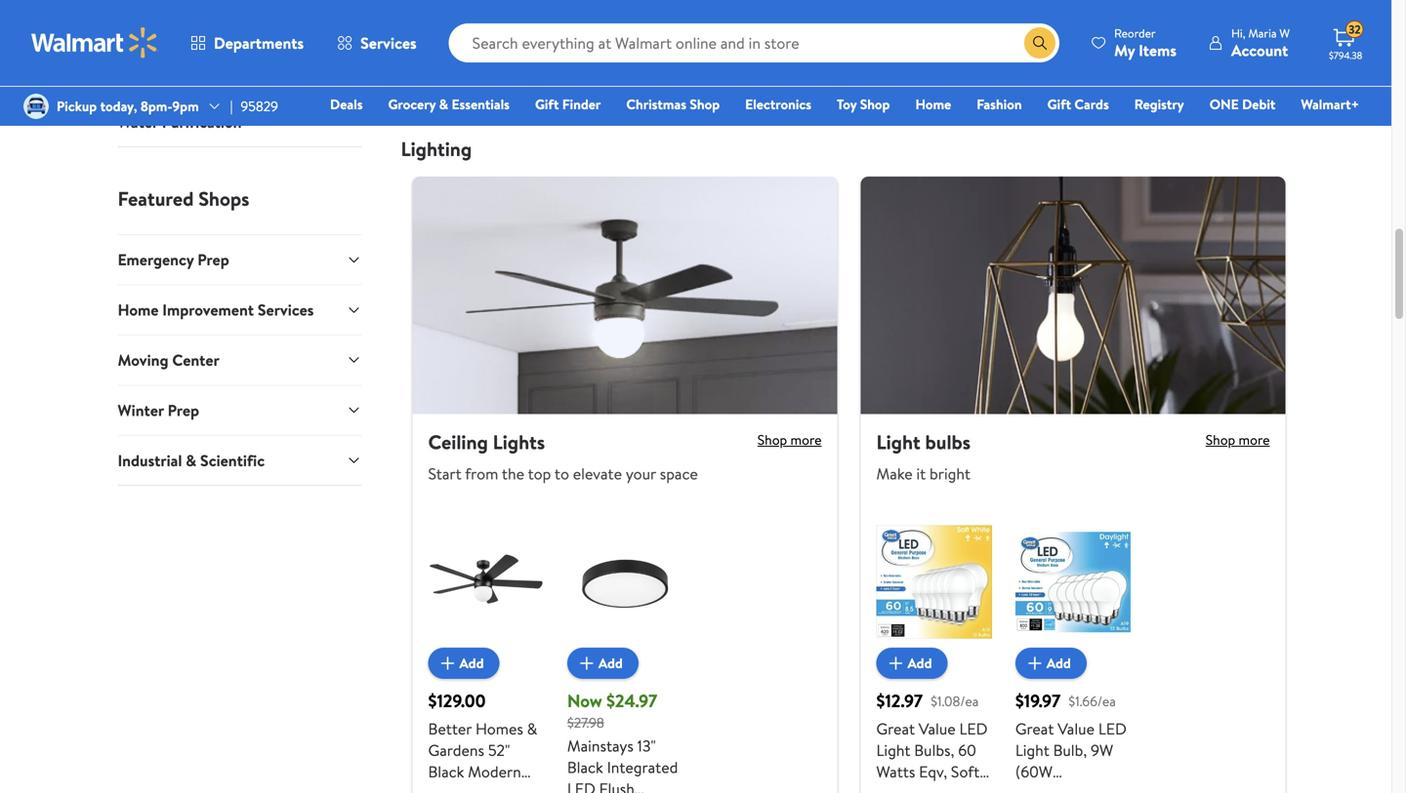 Task type: vqa. For each thing, say whether or not it's contained in the screenshot.
Modern
yes



Task type: locate. For each thing, give the bounding box(es) containing it.
black down $27.98 at the left
[[567, 757, 603, 779]]

to right top
[[554, 464, 569, 485]]

1 vertical spatial ceiling
[[428, 783, 475, 794]]

2 horizontal spatial more
[[1239, 431, 1270, 450]]

pickup today, 8pm-9pm
[[57, 97, 199, 116]]

1 vertical spatial space
[[660, 464, 698, 485]]

1 add to cart image from the left
[[575, 652, 598, 676]]

black inside $129.00 better homes & gardens 52" black modern ceiling fan w
[[428, 762, 464, 783]]

1 now from the left
[[466, 73, 491, 93]]

2 gift from the left
[[1047, 95, 1071, 114]]

$24.97
[[606, 689, 657, 714]]

maria
[[1248, 25, 1277, 41]]

1 horizontal spatial shop more
[[1206, 431, 1270, 450]]

2 shop more link from the left
[[1206, 430, 1270, 455]]

led inside $12.97 $1.08/ea great value led light bulbs, 60 watts eqv, soft white,
[[959, 719, 988, 740]]

2 now from the left
[[926, 73, 951, 93]]

great inside $12.97 $1.08/ea great value led light bulbs, 60 watts eqv, soft white,
[[876, 719, 915, 740]]

get equipped to conquer every project
[[416, 14, 646, 33]]

water
[[118, 111, 158, 133]]

gift for gift cards
[[1047, 95, 1071, 114]]

0 vertical spatial your
[[909, 14, 936, 33]]

led down $1.66/ea
[[1098, 719, 1127, 740]]

& right "fireplaces"
[[1182, 14, 1191, 33]]

0 horizontal spatial home
[[118, 299, 159, 321]]

led down mainstays
[[567, 779, 595, 794]]

every
[[568, 14, 600, 33]]

ceiling lights & fixtures. start from the top to elevate your space. shop now. image
[[413, 176, 837, 415]]

1 horizontal spatial more
[[1194, 14, 1225, 33]]

1 horizontal spatial shop now
[[893, 73, 951, 93]]

emergency prep button
[[118, 235, 362, 285]]

4 add button from the left
[[1015, 648, 1087, 680]]

add inside $12.97 group
[[908, 654, 932, 673]]

0 horizontal spatial value
[[919, 719, 956, 740]]

0 vertical spatial space
[[1034, 14, 1067, 33]]

ceiling down gardens
[[428, 783, 475, 794]]

grocery & essentials
[[388, 95, 510, 114]]

shop more inside the light bulbs list item
[[1206, 431, 1270, 450]]

2 add to cart image from the left
[[884, 652, 908, 676]]

gardens
[[428, 740, 484, 762]]

0 vertical spatial home
[[915, 95, 951, 114]]

& right homes on the left bottom of the page
[[527, 719, 537, 740]]

2 horizontal spatial add to cart image
[[1023, 652, 1047, 676]]

services up 'moving center' dropdown button
[[258, 299, 314, 321]]

list containing $12.97
[[865, 525, 1282, 794]]

pickup
[[57, 97, 97, 116]]

prep inside "dropdown button"
[[198, 249, 229, 271]]

0 vertical spatial to
[[500, 14, 513, 33]]

great down $12.97
[[876, 719, 915, 740]]

mainstays 13" black integrated led flush mount ceiling light with 3 adjustable color options image
[[567, 525, 683, 641]]

scientific
[[200, 450, 265, 471]]

add to cart image inside $19.97 group
[[1023, 652, 1047, 676]]

1 horizontal spatial value
[[1058, 719, 1095, 740]]

1 horizontal spatial led
[[959, 719, 988, 740]]

add button up now
[[567, 648, 638, 680]]

add up $12.97
[[908, 654, 932, 673]]

now up home link
[[926, 73, 951, 93]]

|
[[230, 97, 233, 116]]

1 horizontal spatial services
[[360, 32, 417, 54]]

your right keep
[[909, 14, 936, 33]]

1 gift from the left
[[535, 95, 559, 114]]

95829
[[241, 97, 278, 116]]

1 add from the left
[[459, 654, 484, 673]]

to
[[500, 14, 513, 33], [554, 464, 569, 485]]

add up the $19.97
[[1047, 654, 1071, 673]]

1 vertical spatial your
[[626, 464, 656, 485]]

light left bulb,
[[1015, 740, 1049, 762]]

fireplaces
[[1121, 14, 1178, 33]]

shop more
[[757, 431, 822, 450], [1206, 431, 1270, 450]]

shop more for light bulbs
[[1206, 431, 1270, 450]]

great for $12.97
[[876, 719, 915, 740]]

light up white,
[[876, 740, 910, 762]]

$19.97
[[1015, 689, 1061, 714]]

0 horizontal spatial shop more
[[757, 431, 822, 450]]

list containing $129.00
[[416, 525, 833, 794]]

prep inside dropdown button
[[168, 400, 199, 421]]

industrial & scientific
[[118, 450, 265, 471]]

lights
[[493, 429, 545, 456]]

add to cart image
[[436, 652, 459, 676]]

light inside $19.97 $1.66/ea great value led light bulb, 9w (60w equivalent)
[[1015, 740, 1049, 762]]

gift
[[535, 95, 559, 114], [1047, 95, 1071, 114]]

shop more link for ceiling lights
[[757, 430, 822, 455]]

led for $12.97
[[959, 719, 988, 740]]

$12.97 group
[[876, 525, 992, 794]]

add to cart image up $12.97
[[884, 652, 908, 676]]

3 add to cart image from the left
[[1023, 652, 1047, 676]]

0 vertical spatial prep
[[198, 249, 229, 271]]

shop now up grocery & essentials
[[433, 73, 491, 93]]

great
[[876, 719, 915, 740], [1015, 719, 1054, 740]]

1 horizontal spatial home
[[915, 95, 951, 114]]

light inside $12.97 $1.08/ea great value led light bulbs, 60 watts eqv, soft white,
[[876, 740, 910, 762]]

1 vertical spatial home
[[118, 299, 159, 321]]

1 shop now from the left
[[433, 73, 491, 93]]

2 great from the left
[[1015, 719, 1054, 740]]

light up make
[[876, 429, 920, 456]]

 image
[[23, 94, 49, 119]]

1 shop more from the left
[[757, 431, 822, 450]]

add to cart image inside now $24.97 group
[[575, 652, 598, 676]]

9pm
[[172, 97, 199, 116]]

center
[[172, 350, 219, 371]]

industrial & scientific button
[[118, 435, 362, 485]]

add button inside $129.00 group
[[428, 648, 499, 680]]

0 horizontal spatial your
[[626, 464, 656, 485]]

ceiling up the start
[[428, 429, 488, 456]]

add to cart image
[[575, 652, 598, 676], [884, 652, 908, 676], [1023, 652, 1047, 676]]

space inside ceiling lights list item
[[660, 464, 698, 485]]

2 ceiling from the top
[[428, 783, 475, 794]]

gift cards
[[1047, 95, 1109, 114]]

walmart+ link
[[1292, 94, 1368, 115]]

1 vertical spatial prep
[[168, 400, 199, 421]]

add button up $129.00
[[428, 648, 499, 680]]

keep your home cozy with space heaters, fireplaces & more
[[876, 14, 1225, 33]]

with
[[1006, 14, 1031, 33]]

shop more inside ceiling lights list item
[[757, 431, 822, 450]]

moving center button
[[118, 335, 362, 385]]

gift left cards at top
[[1047, 95, 1071, 114]]

value inside $19.97 $1.66/ea great value led light bulb, 9w (60w equivalent)
[[1058, 719, 1095, 740]]

list
[[389, 0, 1309, 113], [401, 176, 1297, 794], [416, 525, 833, 794], [865, 525, 1282, 794]]

now for equipped
[[466, 73, 491, 93]]

more inside ceiling lights list item
[[790, 431, 822, 450]]

2 add from the left
[[598, 654, 623, 673]]

more for ceiling lights
[[790, 431, 822, 450]]

4 add from the left
[[1047, 654, 1071, 673]]

to left conquer
[[500, 14, 513, 33]]

space
[[1034, 14, 1067, 33], [660, 464, 698, 485]]

deals link
[[321, 94, 372, 115]]

0 horizontal spatial now
[[466, 73, 491, 93]]

add
[[459, 654, 484, 673], [598, 654, 623, 673], [908, 654, 932, 673], [1047, 654, 1071, 673]]

1 list item from the left
[[389, 0, 849, 113]]

services up grocery at the left
[[360, 32, 417, 54]]

1 horizontal spatial add to cart image
[[884, 652, 908, 676]]

add up $24.97
[[598, 654, 623, 673]]

$129.00 group
[[428, 525, 544, 794]]

0 horizontal spatial shop now
[[433, 73, 491, 93]]

electronics
[[745, 95, 811, 114]]

great down the $19.97
[[1015, 719, 1054, 740]]

water purification
[[118, 111, 242, 133]]

black inside now $24.97 $27.98 mainstays 13" black integrated led flu
[[567, 757, 603, 779]]

purification
[[162, 111, 242, 133]]

account
[[1231, 40, 1288, 61]]

prep up "home improvement services"
[[198, 249, 229, 271]]

1 horizontal spatial black
[[567, 757, 603, 779]]

the
[[502, 464, 524, 485]]

$19.97 $1.66/ea great value led light bulb, 9w (60w equivalent) 
[[1015, 689, 1130, 794]]

add button inside $19.97 group
[[1015, 648, 1087, 680]]

now up 'essentials'
[[466, 73, 491, 93]]

3 add from the left
[[908, 654, 932, 673]]

1 vertical spatial to
[[554, 464, 569, 485]]

1 horizontal spatial gift
[[1047, 95, 1071, 114]]

cards
[[1074, 95, 1109, 114]]

0 horizontal spatial more
[[790, 431, 822, 450]]

1 horizontal spatial to
[[554, 464, 569, 485]]

light bulbs
[[876, 429, 971, 456]]

add inside now $24.97 group
[[598, 654, 623, 673]]

grocery
[[388, 95, 436, 114]]

shop inside "link"
[[860, 95, 890, 114]]

& inside the grocery & essentials link
[[439, 95, 448, 114]]

space up search icon
[[1034, 14, 1067, 33]]

great inside $19.97 $1.66/ea great value led light bulb, 9w (60w equivalent)
[[1015, 719, 1054, 740]]

add up $129.00
[[459, 654, 484, 673]]

0 horizontal spatial space
[[660, 464, 698, 485]]

2 value from the left
[[1058, 719, 1095, 740]]

add inside $19.97 group
[[1047, 654, 1071, 673]]

3 add button from the left
[[876, 648, 948, 680]]

essentials
[[452, 95, 510, 114]]

1 add button from the left
[[428, 648, 499, 680]]

more for light bulbs
[[1239, 431, 1270, 450]]

led down $1.08/ea
[[959, 719, 988, 740]]

black
[[567, 757, 603, 779], [428, 762, 464, 783]]

2 shop now from the left
[[893, 73, 951, 93]]

& right industrial
[[186, 450, 196, 471]]

&
[[1182, 14, 1191, 33], [439, 95, 448, 114], [186, 450, 196, 471], [527, 719, 537, 740]]

more inside the light bulbs list item
[[1239, 431, 1270, 450]]

your
[[909, 14, 936, 33], [626, 464, 656, 485]]

now
[[466, 73, 491, 93], [926, 73, 951, 93]]

from
[[465, 464, 498, 485]]

now for your
[[926, 73, 951, 93]]

1 shop more link from the left
[[757, 430, 822, 455]]

0 horizontal spatial add to cart image
[[575, 652, 598, 676]]

home improvement services button
[[118, 285, 362, 335]]

your inside list item
[[909, 14, 936, 33]]

shop now up home link
[[893, 73, 951, 93]]

& right grocery at the left
[[439, 95, 448, 114]]

add button
[[428, 648, 499, 680], [567, 648, 638, 680], [876, 648, 948, 680], [1015, 648, 1087, 680]]

add to cart image for light bulbs
[[1023, 652, 1047, 676]]

add inside $129.00 group
[[459, 654, 484, 673]]

shop inside ceiling lights list item
[[757, 431, 787, 450]]

2 shop more from the left
[[1206, 431, 1270, 450]]

gift left finder
[[535, 95, 559, 114]]

add button inside now $24.97 group
[[567, 648, 638, 680]]

8pm-
[[140, 97, 172, 116]]

christmas shop
[[626, 95, 720, 114]]

1 great from the left
[[876, 719, 915, 740]]

add to cart image up the $19.97
[[1023, 652, 1047, 676]]

1 vertical spatial services
[[258, 299, 314, 321]]

hi, maria w account
[[1231, 25, 1290, 61]]

great value led light bulbs, 60 watts eqv, soft white, a19 general purpose light bulbs, 5yr, 12pk image
[[876, 525, 992, 641]]

0 horizontal spatial great
[[876, 719, 915, 740]]

0 horizontal spatial black
[[428, 762, 464, 783]]

light for $12.97
[[876, 740, 910, 762]]

to inside ceiling lights list item
[[554, 464, 569, 485]]

home left fashion link
[[915, 95, 951, 114]]

ceiling inside $129.00 better homes & gardens 52" black modern ceiling fan w
[[428, 783, 475, 794]]

list containing get equipped to conquer every project
[[389, 0, 1309, 113]]

add button up the $19.97
[[1015, 648, 1087, 680]]

value inside $12.97 $1.08/ea great value led light bulbs, 60 watts eqv, soft white,
[[919, 719, 956, 740]]

mainstays
[[567, 736, 633, 757]]

prep right winter
[[168, 400, 199, 421]]

home inside dropdown button
[[118, 299, 159, 321]]

1 value from the left
[[919, 719, 956, 740]]

2 horizontal spatial led
[[1098, 719, 1127, 740]]

gift finder link
[[526, 94, 610, 115]]

one
[[1209, 95, 1239, 114]]

shop now for equipped
[[433, 73, 491, 93]]

home link
[[907, 94, 960, 115]]

2 add button from the left
[[567, 648, 638, 680]]

led inside now $24.97 $27.98 mainstays 13" black integrated led flu
[[567, 779, 595, 794]]

list item
[[389, 0, 849, 113], [849, 0, 1309, 113]]

black down "better"
[[428, 762, 464, 783]]

add to cart image inside $12.97 group
[[884, 652, 908, 676]]

add button inside $12.97 group
[[876, 648, 948, 680]]

2 list item from the left
[[849, 0, 1309, 113]]

Search search field
[[449, 23, 1059, 62]]

shop more link inside the light bulbs list item
[[1206, 430, 1270, 455]]

value for $19.97
[[1058, 719, 1095, 740]]

value down $1.08/ea
[[919, 719, 956, 740]]

moving center
[[118, 350, 219, 371]]

1 horizontal spatial shop more link
[[1206, 430, 1270, 455]]

led inside $19.97 $1.66/ea great value led light bulb, 9w (60w equivalent)
[[1098, 719, 1127, 740]]

space right elevate
[[660, 464, 698, 485]]

0 vertical spatial ceiling
[[428, 429, 488, 456]]

shop more link inside ceiling lights list item
[[757, 430, 822, 455]]

1 horizontal spatial great
[[1015, 719, 1054, 740]]

value for $12.97
[[919, 719, 956, 740]]

add button up $12.97
[[876, 648, 948, 680]]

great for $19.97
[[1015, 719, 1054, 740]]

featured shops
[[118, 185, 249, 213]]

1 horizontal spatial now
[[926, 73, 951, 93]]

0 horizontal spatial to
[[500, 14, 513, 33]]

fashion
[[977, 95, 1022, 114]]

watts
[[876, 762, 915, 783]]

ceiling
[[428, 429, 488, 456], [428, 783, 475, 794]]

0 horizontal spatial led
[[567, 779, 595, 794]]

list containing ceiling lights
[[401, 176, 1297, 794]]

0 horizontal spatial gift
[[535, 95, 559, 114]]

add button for now
[[567, 648, 638, 680]]

shop now for your
[[893, 73, 951, 93]]

home up moving on the top left of the page
[[118, 299, 159, 321]]

home
[[939, 14, 972, 33]]

bulbs,
[[914, 740, 954, 762]]

value down $1.66/ea
[[1058, 719, 1095, 740]]

add to cart image up now
[[575, 652, 598, 676]]

(60w
[[1015, 762, 1053, 783]]

1 ceiling from the top
[[428, 429, 488, 456]]

1 horizontal spatial your
[[909, 14, 936, 33]]

your right elevate
[[626, 464, 656, 485]]

0 horizontal spatial shop more link
[[757, 430, 822, 455]]

prep for emergency prep
[[198, 249, 229, 271]]



Task type: describe. For each thing, give the bounding box(es) containing it.
reorder
[[1114, 25, 1156, 41]]

great value led light bulb, 9w (60w equivalent) a19 general purpose lamp e26 medium base, non-dimmable, daylight, 12-pack image
[[1015, 525, 1131, 641]]

departments
[[214, 32, 304, 54]]

$12.97 $1.08/ea great value led light bulbs, 60 watts eqv, soft white, 
[[876, 689, 989, 794]]

top
[[528, 464, 551, 485]]

hi,
[[1231, 25, 1245, 41]]

now $24.97 group
[[567, 525, 683, 794]]

$19.97 group
[[1015, 525, 1131, 794]]

light bulbs. make it bright. shop now. image
[[861, 176, 1285, 415]]

emergency prep
[[118, 249, 229, 271]]

fashion link
[[968, 94, 1031, 115]]

industrial
[[118, 450, 182, 471]]

registry
[[1134, 95, 1184, 114]]

gift cards link
[[1038, 94, 1118, 115]]

$12.97
[[876, 689, 923, 714]]

$129.00
[[428, 689, 486, 714]]

prep for winter prep
[[168, 400, 199, 421]]

0 horizontal spatial services
[[258, 299, 314, 321]]

today,
[[100, 97, 137, 116]]

deals
[[330, 95, 363, 114]]

gift for gift finder
[[535, 95, 559, 114]]

christmas
[[626, 95, 686, 114]]

shop more for ceiling lights
[[757, 431, 822, 450]]

toy shop
[[837, 95, 890, 114]]

heaters,
[[1071, 14, 1118, 33]]

integrated
[[607, 757, 678, 779]]

christmas shop link
[[617, 94, 729, 115]]

grocery & essentials link
[[379, 94, 518, 115]]

emergency
[[118, 249, 194, 271]]

home for home
[[915, 95, 951, 114]]

bulbs
[[925, 429, 971, 456]]

& inside the industrial & scientific dropdown button
[[186, 450, 196, 471]]

shops
[[198, 185, 249, 213]]

w
[[1279, 25, 1290, 41]]

services button
[[320, 20, 433, 66]]

it
[[916, 464, 926, 485]]

soft
[[951, 762, 980, 783]]

one debit link
[[1201, 94, 1284, 115]]

shop more link for light bulbs
[[1206, 430, 1270, 455]]

32
[[1349, 21, 1361, 38]]

$129.00 better homes & gardens 52" black modern ceiling fan w
[[428, 689, 537, 794]]

elevate
[[573, 464, 622, 485]]

home for home improvement services
[[118, 299, 159, 321]]

white,
[[876, 783, 920, 794]]

your inside ceiling lights list item
[[626, 464, 656, 485]]

list item containing get equipped to conquer every project
[[389, 0, 849, 113]]

list inside ceiling lights list item
[[416, 525, 833, 794]]

now
[[567, 689, 602, 714]]

better homes & gardens 52" black modern ceiling fan with 5 blades, light kit, remote & reverse airflow image
[[428, 525, 544, 641]]

& inside $129.00 better homes & gardens 52" black modern ceiling fan w
[[527, 719, 537, 740]]

list inside the light bulbs list item
[[865, 525, 1282, 794]]

52"
[[488, 740, 510, 762]]

fan
[[479, 783, 503, 794]]

& inside list item
[[1182, 14, 1191, 33]]

shop inside the light bulbs list item
[[1206, 431, 1235, 450]]

more inside list item
[[1194, 14, 1225, 33]]

| 95829
[[230, 97, 278, 116]]

60
[[958, 740, 976, 762]]

toy
[[837, 95, 857, 114]]

add button for $12.97
[[876, 648, 948, 680]]

1 horizontal spatial space
[[1034, 14, 1067, 33]]

water purification button
[[118, 97, 362, 147]]

conquer
[[516, 14, 564, 33]]

home improvement services
[[118, 299, 314, 321]]

add button for $19.97
[[1015, 648, 1087, 680]]

$1.08/ea
[[931, 692, 979, 711]]

equipped
[[442, 14, 497, 33]]

improvement
[[162, 299, 254, 321]]

to inside list item
[[500, 14, 513, 33]]

featured
[[118, 185, 194, 213]]

eqv,
[[919, 762, 947, 783]]

start
[[428, 464, 461, 485]]

led for $19.97
[[1098, 719, 1127, 740]]

ceiling lights list item
[[401, 176, 849, 794]]

reorder my items
[[1114, 25, 1177, 61]]

add for now
[[598, 654, 623, 673]]

start from the top to elevate your space
[[428, 464, 698, 485]]

add to cart image for ceiling lights
[[575, 652, 598, 676]]

project
[[604, 14, 646, 33]]

modern
[[468, 762, 521, 783]]

items
[[1139, 40, 1177, 61]]

departments button
[[174, 20, 320, 66]]

finder
[[562, 95, 601, 114]]

gift finder
[[535, 95, 601, 114]]

$27.98
[[567, 714, 604, 733]]

bright
[[930, 464, 971, 485]]

make
[[876, 464, 913, 485]]

one debit
[[1209, 95, 1276, 114]]

light for $19.97
[[1015, 740, 1049, 762]]

moving
[[118, 350, 168, 371]]

13"
[[637, 736, 656, 757]]

walmart image
[[31, 27, 158, 59]]

get
[[416, 14, 439, 33]]

better
[[428, 719, 472, 740]]

add for $129.00
[[459, 654, 484, 673]]

add for $12.97
[[908, 654, 932, 673]]

$794.38
[[1329, 49, 1362, 62]]

search icon image
[[1032, 35, 1048, 51]]

lighting
[[401, 135, 472, 162]]

toy shop link
[[828, 94, 899, 115]]

now $24.97 $27.98 mainstays 13" black integrated led flu
[[567, 689, 679, 794]]

add for $19.97
[[1047, 654, 1071, 673]]

electronics link
[[736, 94, 820, 115]]

list item containing keep your home cozy with space heaters, fireplaces & more
[[849, 0, 1309, 113]]

light bulbs list item
[[849, 176, 1297, 794]]

add button for $129.00
[[428, 648, 499, 680]]

0 vertical spatial services
[[360, 32, 417, 54]]

Walmart Site-Wide search field
[[449, 23, 1059, 62]]



